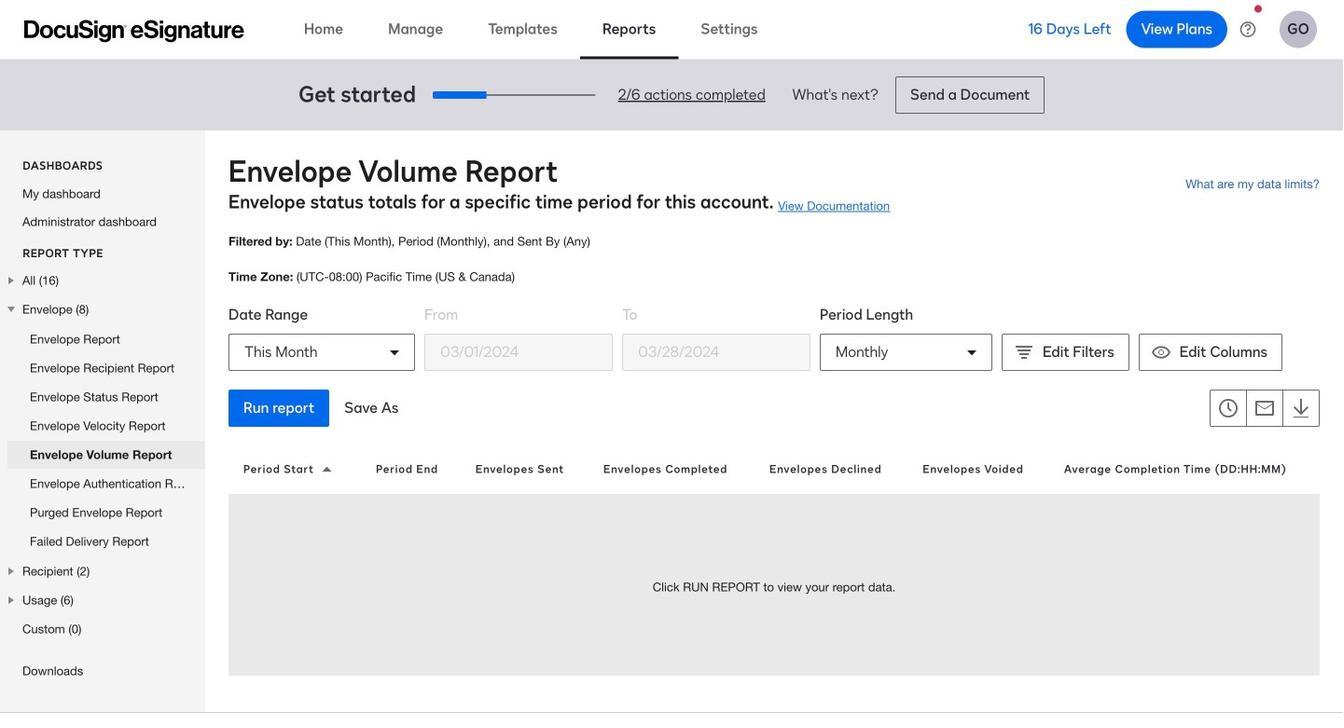Task type: locate. For each thing, give the bounding box(es) containing it.
secondary report detail actions group
[[1210, 390, 1320, 427]]

primary report detail actions group
[[229, 390, 414, 427]]

MM/DD/YYYY text field
[[426, 335, 612, 370]]

docusign esignature image
[[24, 20, 244, 42]]

footer
[[0, 713, 1344, 727]]



Task type: vqa. For each thing, say whether or not it's contained in the screenshot.
DocuSign eSignature image
yes



Task type: describe. For each thing, give the bounding box(es) containing it.
MM/DD/YYYY text field
[[623, 335, 810, 370]]

more info region
[[0, 713, 1344, 727]]



